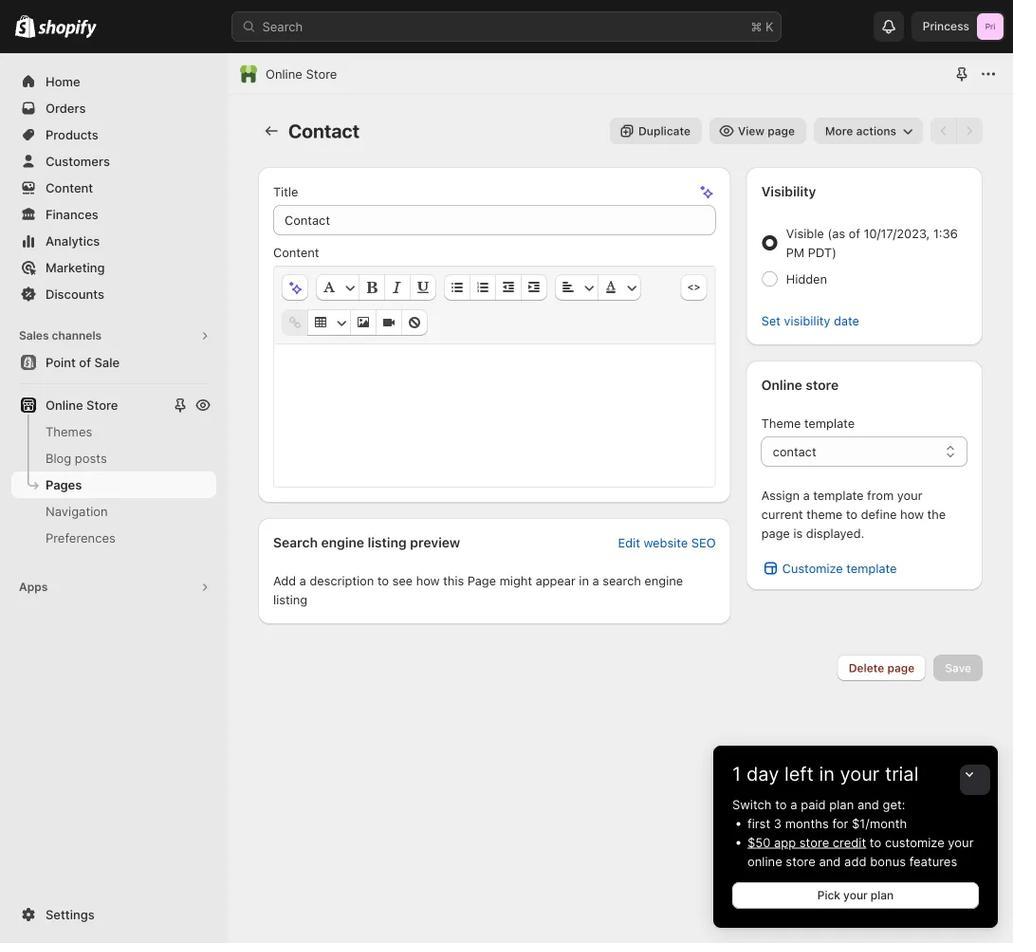 Task type: vqa. For each thing, say whether or not it's contained in the screenshot.
Pages link
yes



Task type: describe. For each thing, give the bounding box(es) containing it.
and for plan
[[858, 797, 880, 812]]

analytics
[[46, 234, 100, 248]]

online
[[748, 854, 783, 869]]

left
[[785, 763, 814, 786]]

point of sale link
[[11, 349, 216, 376]]

store inside the to customize your online store and add bonus features
[[786, 854, 816, 869]]

posts
[[75, 451, 107, 466]]

your inside the to customize your online store and add bonus features
[[949, 835, 974, 850]]

marketing
[[46, 260, 105, 275]]

add
[[845, 854, 867, 869]]

finances link
[[11, 201, 216, 228]]

sale
[[94, 355, 120, 370]]

get:
[[883, 797, 906, 812]]

search
[[262, 19, 303, 34]]

and for store
[[820, 854, 841, 869]]

sales channels button
[[11, 323, 216, 349]]

0 horizontal spatial shopify image
[[15, 15, 35, 38]]

pick
[[818, 889, 841, 903]]

1
[[733, 763, 742, 786]]

k
[[766, 19, 774, 34]]

content link
[[11, 175, 216, 201]]

2 vertical spatial your
[[844, 889, 868, 903]]

0 vertical spatial online
[[266, 66, 303, 81]]

switch to a paid plan and get:
[[733, 797, 906, 812]]

customers
[[46, 154, 110, 169]]

preferences link
[[11, 525, 216, 552]]

finances
[[46, 207, 99, 222]]

channels
[[52, 329, 102, 343]]

point
[[46, 355, 76, 370]]

products link
[[11, 122, 216, 148]]

credit
[[833, 835, 867, 850]]

first
[[748, 816, 771, 831]]

bonus
[[871, 854, 907, 869]]

orders
[[46, 101, 86, 115]]

1 day left in your trial button
[[714, 746, 999, 786]]

0 horizontal spatial plan
[[830, 797, 855, 812]]

app
[[775, 835, 797, 850]]

$50 app store credit link
[[748, 835, 867, 850]]

products
[[46, 127, 99, 142]]

preferences
[[46, 531, 116, 545]]

princess
[[924, 19, 970, 33]]

apps button
[[11, 574, 216, 601]]

pick your plan link
[[733, 883, 980, 909]]

settings link
[[11, 902, 216, 928]]

1 horizontal spatial online store link
[[266, 65, 337, 84]]

customize
[[886, 835, 945, 850]]

themes link
[[11, 419, 216, 445]]

sales channels
[[19, 329, 102, 343]]

trial
[[886, 763, 919, 786]]

point of sale
[[46, 355, 120, 370]]



Task type: locate. For each thing, give the bounding box(es) containing it.
store down the $50 app store credit link
[[786, 854, 816, 869]]

pick your plan
[[818, 889, 894, 903]]

pages link
[[11, 472, 216, 498]]

point of sale button
[[0, 349, 228, 376]]

home link
[[11, 68, 216, 95]]

for
[[833, 816, 849, 831]]

1 vertical spatial online
[[46, 398, 83, 412]]

online store image
[[239, 65, 258, 84]]

1 horizontal spatial online
[[266, 66, 303, 81]]

plan down bonus
[[871, 889, 894, 903]]

blog posts link
[[11, 445, 216, 472]]

⌘
[[751, 19, 763, 34]]

blog
[[46, 451, 71, 466]]

to left a
[[776, 797, 788, 812]]

day
[[747, 763, 780, 786]]

home
[[46, 74, 80, 89]]

switch
[[733, 797, 772, 812]]

1 vertical spatial and
[[820, 854, 841, 869]]

0 vertical spatial plan
[[830, 797, 855, 812]]

content
[[46, 180, 93, 195]]

1 vertical spatial store
[[86, 398, 118, 412]]

of
[[79, 355, 91, 370]]

in
[[820, 763, 835, 786]]

1 day left in your trial element
[[714, 796, 999, 928]]

customers link
[[11, 148, 216, 175]]

navigation link
[[11, 498, 216, 525]]

1 day left in your trial
[[733, 763, 919, 786]]

1 vertical spatial store
[[786, 854, 816, 869]]

online
[[266, 66, 303, 81], [46, 398, 83, 412]]

0 horizontal spatial to
[[776, 797, 788, 812]]

and left the 'add'
[[820, 854, 841, 869]]

online store up themes
[[46, 398, 118, 412]]

apps
[[19, 581, 48, 594]]

paid
[[801, 797, 827, 812]]

0 vertical spatial to
[[776, 797, 788, 812]]

settings
[[46, 908, 95, 922]]

your inside dropdown button
[[841, 763, 880, 786]]

and inside the to customize your online store and add bonus features
[[820, 854, 841, 869]]

store
[[306, 66, 337, 81], [86, 398, 118, 412]]

to
[[776, 797, 788, 812], [870, 835, 882, 850]]

⌘ k
[[751, 19, 774, 34]]

0 vertical spatial online store
[[266, 66, 337, 81]]

online right online store icon
[[266, 66, 303, 81]]

store
[[800, 835, 830, 850], [786, 854, 816, 869]]

0 horizontal spatial store
[[86, 398, 118, 412]]

features
[[910, 854, 958, 869]]

pages
[[46, 478, 82, 492]]

your right in
[[841, 763, 880, 786]]

1 horizontal spatial shopify image
[[38, 19, 97, 38]]

0 vertical spatial and
[[858, 797, 880, 812]]

online up themes
[[46, 398, 83, 412]]

store right online store icon
[[306, 66, 337, 81]]

store up themes link
[[86, 398, 118, 412]]

online store link down the search
[[266, 65, 337, 84]]

discounts
[[46, 287, 104, 301]]

3
[[774, 816, 782, 831]]

blog posts
[[46, 451, 107, 466]]

marketing link
[[11, 254, 216, 281]]

$50 app store credit
[[748, 835, 867, 850]]

navigation
[[46, 504, 108, 519]]

1 horizontal spatial and
[[858, 797, 880, 812]]

1 horizontal spatial store
[[306, 66, 337, 81]]

and up $1/month
[[858, 797, 880, 812]]

0 horizontal spatial and
[[820, 854, 841, 869]]

months
[[786, 816, 829, 831]]

analytics link
[[11, 228, 216, 254]]

a
[[791, 797, 798, 812]]

princess image
[[978, 13, 1004, 40]]

0 vertical spatial store
[[306, 66, 337, 81]]

themes
[[46, 424, 92, 439]]

1 horizontal spatial plan
[[871, 889, 894, 903]]

and
[[858, 797, 880, 812], [820, 854, 841, 869]]

1 vertical spatial plan
[[871, 889, 894, 903]]

0 horizontal spatial online store link
[[11, 392, 169, 419]]

1 horizontal spatial to
[[870, 835, 882, 850]]

plan up for
[[830, 797, 855, 812]]

online store
[[266, 66, 337, 81], [46, 398, 118, 412]]

1 vertical spatial to
[[870, 835, 882, 850]]

online store link up themes
[[11, 392, 169, 419]]

$1/month
[[853, 816, 908, 831]]

your right pick
[[844, 889, 868, 903]]

first 3 months for $1/month
[[748, 816, 908, 831]]

sales
[[19, 329, 49, 343]]

0 vertical spatial store
[[800, 835, 830, 850]]

discounts link
[[11, 281, 216, 308]]

plan
[[830, 797, 855, 812], [871, 889, 894, 903]]

online store link
[[266, 65, 337, 84], [11, 392, 169, 419]]

to customize your online store and add bonus features
[[748, 835, 974, 869]]

1 vertical spatial online store
[[46, 398, 118, 412]]

1 vertical spatial your
[[949, 835, 974, 850]]

0 horizontal spatial online store
[[46, 398, 118, 412]]

online store down the search
[[266, 66, 337, 81]]

your
[[841, 763, 880, 786], [949, 835, 974, 850], [844, 889, 868, 903]]

1 vertical spatial online store link
[[11, 392, 169, 419]]

store down months
[[800, 835, 830, 850]]

to down $1/month
[[870, 835, 882, 850]]

shopify image
[[15, 15, 35, 38], [38, 19, 97, 38]]

orders link
[[11, 95, 216, 122]]

to inside the to customize your online store and add bonus features
[[870, 835, 882, 850]]

0 vertical spatial your
[[841, 763, 880, 786]]

0 vertical spatial online store link
[[266, 65, 337, 84]]

1 horizontal spatial online store
[[266, 66, 337, 81]]

0 horizontal spatial online
[[46, 398, 83, 412]]

$50
[[748, 835, 771, 850]]

your up features
[[949, 835, 974, 850]]



